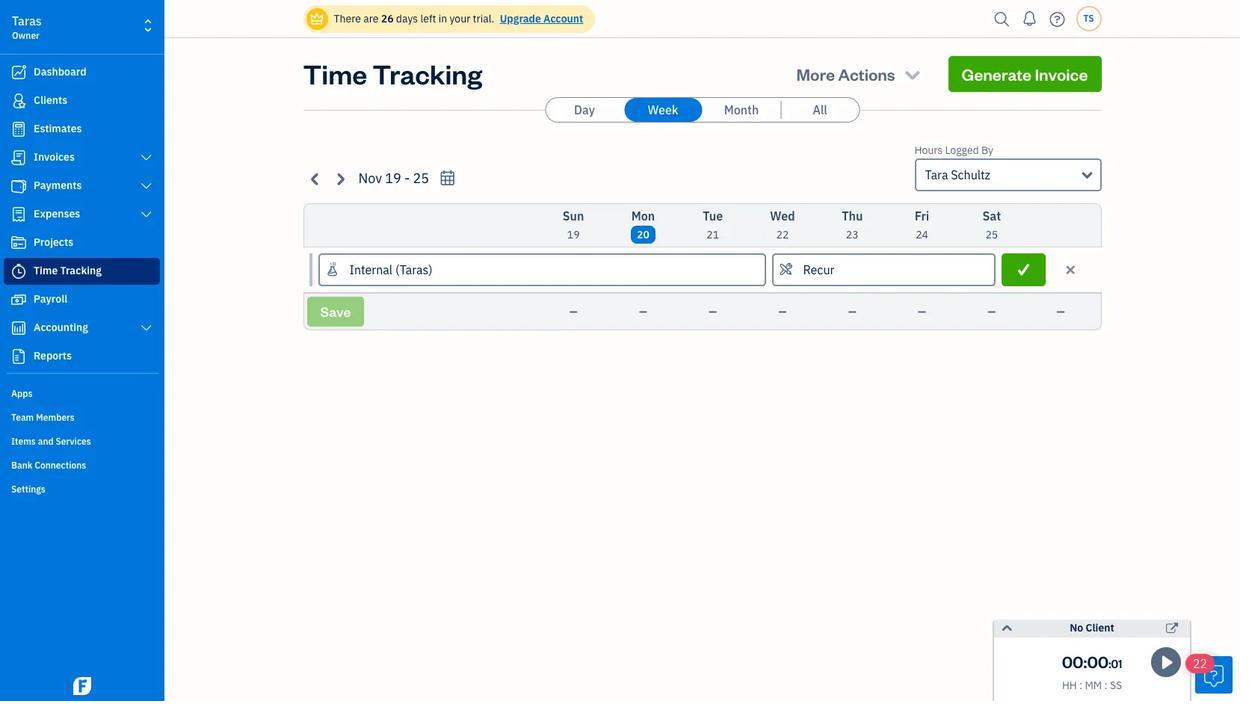 Task type: describe. For each thing, give the bounding box(es) containing it.
payments
[[34, 179, 82, 192]]

25 inside sat 25
[[986, 228, 999, 242]]

by
[[982, 144, 994, 157]]

and
[[38, 436, 54, 447]]

invoice image
[[10, 150, 28, 165]]

logged
[[946, 144, 979, 157]]

20
[[637, 228, 650, 242]]

26
[[381, 12, 394, 25]]

left
[[421, 12, 436, 25]]

estimates
[[34, 122, 82, 135]]

items
[[11, 436, 36, 447]]

dashboard image
[[10, 65, 28, 80]]

0 vertical spatial 25
[[413, 170, 429, 187]]

mm
[[1085, 679, 1102, 692]]

apps
[[11, 388, 32, 399]]

no
[[1070, 621, 1084, 635]]

day
[[574, 102, 595, 117]]

previous week image
[[307, 170, 324, 187]]

payments link
[[4, 173, 160, 200]]

hours
[[915, 144, 943, 157]]

chevron large down image for accounting
[[140, 322, 153, 334]]

chevrondown image
[[903, 64, 923, 85]]

day link
[[546, 98, 624, 122]]

accounting link
[[4, 315, 160, 342]]

Add a client or project text field
[[320, 255, 765, 285]]

dashboard link
[[4, 59, 160, 86]]

there
[[334, 12, 361, 25]]

bank connections
[[11, 460, 86, 471]]

payment image
[[10, 179, 28, 194]]

settings
[[11, 484, 45, 495]]

resource center badge image
[[1196, 657, 1233, 694]]

dashboard
[[34, 65, 86, 79]]

all
[[813, 102, 828, 117]]

accounting
[[34, 321, 88, 334]]

1 horizontal spatial time
[[303, 56, 367, 91]]

4 — from the left
[[779, 305, 787, 319]]

taras owner
[[12, 13, 42, 41]]

team members link
[[4, 406, 160, 428]]

timer image
[[10, 264, 28, 279]]

time tracking link
[[4, 258, 160, 285]]

: left ss
[[1105, 679, 1108, 692]]

19 for sun
[[567, 228, 580, 242]]

1 horizontal spatial time tracking
[[303, 56, 482, 91]]

notifications image
[[1018, 4, 1042, 34]]

time tracking inside main element
[[34, 264, 102, 277]]

your
[[450, 12, 471, 25]]

6 — from the left
[[918, 305, 927, 319]]

01
[[1112, 657, 1123, 672]]

2 00 from the left
[[1088, 651, 1109, 672]]

time inside main element
[[34, 264, 58, 277]]

expand timer details image
[[1001, 620, 1014, 638]]

1 horizontal spatial tracking
[[373, 56, 482, 91]]

team members
[[11, 412, 75, 423]]

items and services link
[[4, 430, 160, 452]]

21
[[707, 228, 719, 242]]

crown image
[[309, 11, 325, 27]]

money image
[[10, 292, 28, 307]]

client image
[[10, 93, 28, 108]]

resume timer image
[[1157, 654, 1178, 672]]

sun 19
[[563, 209, 584, 242]]

projects link
[[4, 230, 160, 256]]

no client
[[1070, 621, 1115, 635]]

main element
[[0, 0, 202, 701]]

thu
[[842, 209, 863, 224]]

ss
[[1110, 679, 1122, 692]]

fri 24
[[915, 209, 930, 242]]

projects
[[34, 236, 73, 249]]

apps link
[[4, 382, 160, 405]]

00 : 00 : 01 hh : mm : ss
[[1062, 651, 1123, 692]]

estimates link
[[4, 116, 160, 143]]

tara schultz
[[925, 168, 991, 182]]

report image
[[10, 349, 28, 364]]

expenses link
[[4, 201, 160, 228]]

payroll link
[[4, 286, 160, 313]]

mon 20
[[632, 209, 655, 242]]

bank
[[11, 460, 33, 471]]

days
[[396, 12, 418, 25]]

clients
[[34, 93, 67, 107]]

7 — from the left
[[988, 305, 996, 319]]

month link
[[703, 98, 781, 122]]

ts button
[[1076, 6, 1102, 31]]

go to help image
[[1046, 8, 1070, 30]]

ts
[[1084, 13, 1094, 24]]

items and services
[[11, 436, 91, 447]]

22 inside dropdown button
[[1194, 657, 1208, 672]]

search image
[[990, 8, 1014, 30]]

1 00 from the left
[[1062, 651, 1084, 672]]



Task type: vqa. For each thing, say whether or not it's contained in the screenshot.


Task type: locate. For each thing, give the bounding box(es) containing it.
19 inside sun 19
[[567, 228, 580, 242]]

19 for nov
[[385, 170, 401, 187]]

0 horizontal spatial 25
[[413, 170, 429, 187]]

5 — from the left
[[849, 305, 857, 319]]

chart image
[[10, 321, 28, 336]]

more
[[797, 64, 835, 85]]

nov
[[359, 170, 382, 187]]

Add a service text field
[[774, 255, 995, 285]]

:
[[1084, 651, 1088, 672], [1109, 657, 1112, 672], [1080, 679, 1083, 692], [1105, 679, 1108, 692]]

time
[[303, 56, 367, 91], [34, 264, 58, 277]]

trial.
[[473, 12, 495, 25]]

1 vertical spatial time tracking
[[34, 264, 102, 277]]

time tracking down projects link
[[34, 264, 102, 277]]

more actions button
[[783, 56, 937, 92]]

chevron large down image up the payments link
[[140, 152, 153, 164]]

22 button
[[1186, 654, 1233, 694]]

00 left the 01
[[1088, 651, 1109, 672]]

generate invoice
[[962, 64, 1088, 85]]

: up mm at right bottom
[[1084, 651, 1088, 672]]

members
[[36, 412, 75, 423]]

choose a date image
[[439, 170, 456, 187]]

time tracking down '26'
[[303, 56, 482, 91]]

open in new window image
[[1167, 620, 1179, 638]]

client
[[1086, 621, 1115, 635]]

8 — from the left
[[1057, 305, 1065, 319]]

2 chevron large down image from the top
[[140, 180, 153, 192]]

25 right the -
[[413, 170, 429, 187]]

1 vertical spatial time
[[34, 264, 58, 277]]

tracking down left
[[373, 56, 482, 91]]

chevron large down image for invoices
[[140, 152, 153, 164]]

wed
[[770, 209, 795, 224]]

owner
[[12, 30, 40, 41]]

0 vertical spatial 19
[[385, 170, 401, 187]]

1 horizontal spatial 25
[[986, 228, 999, 242]]

00 up 'hh'
[[1062, 651, 1084, 672]]

22 inside wed 22
[[777, 228, 789, 242]]

: right 'hh'
[[1080, 679, 1083, 692]]

mon
[[632, 209, 655, 224]]

there are 26 days left in your trial. upgrade account
[[334, 12, 584, 25]]

sat 25
[[983, 209, 1001, 242]]

19
[[385, 170, 401, 187], [567, 228, 580, 242]]

sun
[[563, 209, 584, 224]]

chevron large down image for expenses
[[140, 209, 153, 221]]

in
[[439, 12, 447, 25]]

chevron large down image
[[140, 209, 153, 221], [140, 322, 153, 334]]

upgrade
[[500, 12, 541, 25]]

0 horizontal spatial 19
[[385, 170, 401, 187]]

0 horizontal spatial tracking
[[60, 264, 102, 277]]

24
[[916, 228, 929, 242]]

generate
[[962, 64, 1032, 85]]

time tracking
[[303, 56, 482, 91], [34, 264, 102, 277]]

actions
[[838, 64, 896, 85]]

-
[[405, 170, 410, 187]]

chevron large down image inside expenses link
[[140, 209, 153, 221]]

—
[[570, 305, 578, 319], [639, 305, 648, 319], [709, 305, 717, 319], [779, 305, 787, 319], [849, 305, 857, 319], [918, 305, 927, 319], [988, 305, 996, 319], [1057, 305, 1065, 319]]

month
[[724, 102, 759, 117]]

22 down wed
[[777, 228, 789, 242]]

all link
[[781, 98, 859, 122]]

chevron large down image
[[140, 152, 153, 164], [140, 180, 153, 192]]

services
[[56, 436, 91, 447]]

project image
[[10, 236, 28, 251]]

thu 23
[[842, 209, 863, 242]]

reports
[[34, 349, 72, 363]]

tara
[[925, 168, 949, 182]]

nov 19 - 25
[[359, 170, 429, 187]]

hours logged by
[[915, 144, 994, 157]]

0 vertical spatial chevron large down image
[[140, 209, 153, 221]]

tracking down projects link
[[60, 264, 102, 277]]

25 down sat
[[986, 228, 999, 242]]

0 horizontal spatial 00
[[1062, 651, 1084, 672]]

1 vertical spatial 25
[[986, 228, 999, 242]]

invoices
[[34, 150, 75, 164]]

account
[[544, 12, 584, 25]]

next week image
[[332, 170, 349, 187]]

tue 21
[[703, 209, 723, 242]]

team
[[11, 412, 34, 423]]

tracking
[[373, 56, 482, 91], [60, 264, 102, 277]]

tara schultz button
[[915, 159, 1102, 191]]

expenses
[[34, 207, 80, 221]]

hh
[[1063, 679, 1077, 692]]

1 vertical spatial tracking
[[60, 264, 102, 277]]

0 horizontal spatial time
[[34, 264, 58, 277]]

tue
[[703, 209, 723, 224]]

connections
[[35, 460, 86, 471]]

chevron large down image for payments
[[140, 180, 153, 192]]

freshbooks image
[[70, 678, 94, 695]]

0 horizontal spatial 22
[[777, 228, 789, 242]]

chevron large down image inside invoices link
[[140, 152, 153, 164]]

00
[[1062, 651, 1084, 672], [1088, 651, 1109, 672]]

are
[[364, 12, 379, 25]]

taras
[[12, 13, 42, 28]]

clients link
[[4, 87, 160, 114]]

upgrade account link
[[497, 12, 584, 25]]

1 horizontal spatial 00
[[1088, 651, 1109, 672]]

time right the timer icon
[[34, 264, 58, 277]]

0 vertical spatial time tracking
[[303, 56, 482, 91]]

1 vertical spatial 22
[[1194, 657, 1208, 672]]

1 vertical spatial chevron large down image
[[140, 322, 153, 334]]

chevron large down image up projects link
[[140, 209, 153, 221]]

generate invoice button
[[949, 56, 1102, 92]]

invoices link
[[4, 144, 160, 171]]

wed 22
[[770, 209, 795, 242]]

0 vertical spatial chevron large down image
[[140, 152, 153, 164]]

1 vertical spatial chevron large down image
[[140, 180, 153, 192]]

payroll
[[34, 292, 68, 306]]

estimate image
[[10, 122, 28, 137]]

2 — from the left
[[639, 305, 648, 319]]

time down 'there'
[[303, 56, 367, 91]]

2 chevron large down image from the top
[[140, 322, 153, 334]]

19 down sun
[[567, 228, 580, 242]]

0 vertical spatial 22
[[777, 228, 789, 242]]

week
[[648, 102, 679, 117]]

chevron large down image up reports link
[[140, 322, 153, 334]]

25
[[413, 170, 429, 187], [986, 228, 999, 242]]

save row image
[[1016, 262, 1033, 277]]

chevron large down image up expenses link
[[140, 180, 153, 192]]

3 — from the left
[[709, 305, 717, 319]]

1 — from the left
[[570, 305, 578, 319]]

cancel image
[[1064, 261, 1078, 279]]

22 right "resume timer" icon at the right
[[1194, 657, 1208, 672]]

0 vertical spatial time
[[303, 56, 367, 91]]

1 vertical spatial 19
[[567, 228, 580, 242]]

bank connections link
[[4, 454, 160, 476]]

0 horizontal spatial time tracking
[[34, 264, 102, 277]]

0 vertical spatial tracking
[[373, 56, 482, 91]]

1 chevron large down image from the top
[[140, 209, 153, 221]]

: up ss
[[1109, 657, 1112, 672]]

fri
[[915, 209, 930, 224]]

settings link
[[4, 478, 160, 500]]

23
[[846, 228, 859, 242]]

1 horizontal spatial 19
[[567, 228, 580, 242]]

more actions
[[797, 64, 896, 85]]

19 left the -
[[385, 170, 401, 187]]

expense image
[[10, 207, 28, 222]]

sat
[[983, 209, 1001, 224]]

schultz
[[951, 168, 991, 182]]

1 chevron large down image from the top
[[140, 152, 153, 164]]

tracking inside main element
[[60, 264, 102, 277]]

reports link
[[4, 343, 160, 370]]

week link
[[624, 98, 702, 122]]

invoice
[[1035, 64, 1088, 85]]

1 horizontal spatial 22
[[1194, 657, 1208, 672]]



